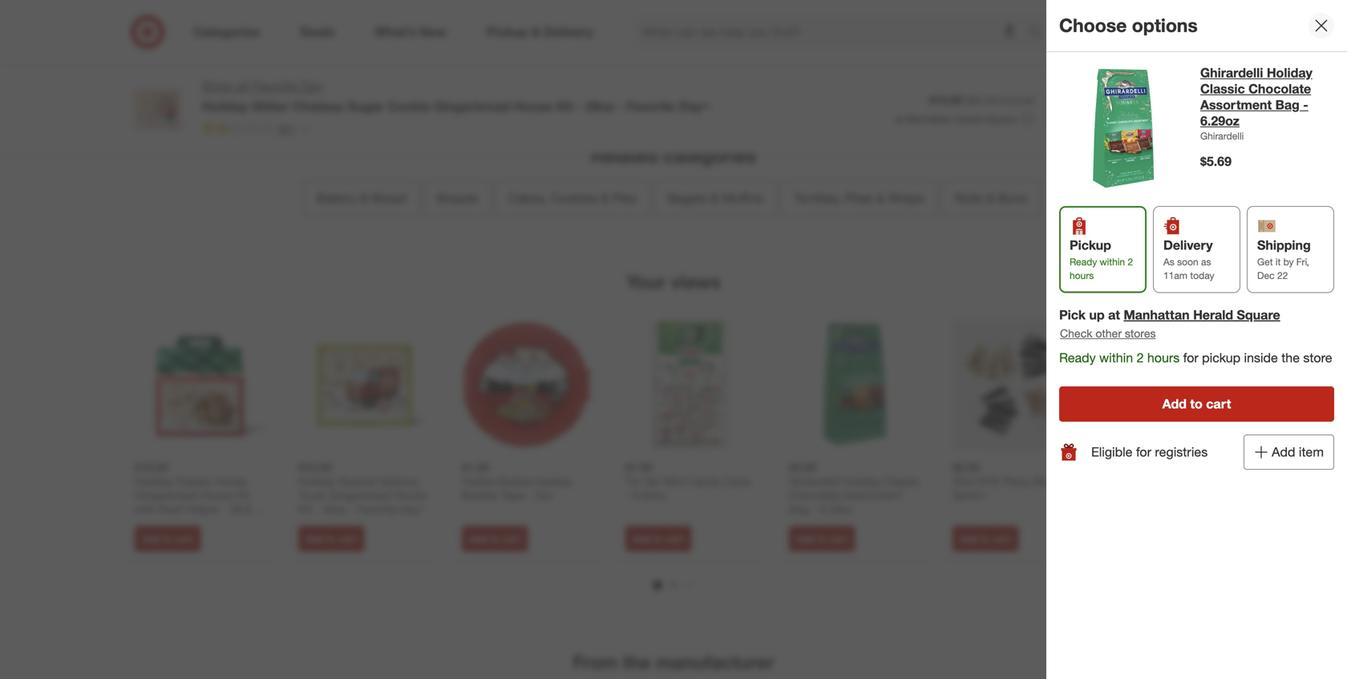 Task type: vqa. For each thing, say whether or not it's contained in the screenshot.
with
yes



Task type: locate. For each thing, give the bounding box(es) containing it.
for left pickup
[[1183, 350, 1199, 366]]

rolls & buns
[[955, 190, 1028, 206]]

kit left 29oz
[[556, 99, 573, 114]]

up
[[1089, 307, 1105, 323]]

bakery & bread
[[317, 190, 406, 206]]

6.29oz
[[1201, 113, 1240, 129], [820, 503, 853, 517]]

to down roof
[[163, 533, 172, 545]]

cart
[[1187, 101, 1212, 117], [1206, 396, 1231, 412], [175, 533, 194, 545], [338, 533, 357, 545], [502, 533, 521, 545], [666, 533, 684, 545], [829, 533, 848, 545], [993, 533, 1012, 545]]

classic inside '$15.00 holiday classic house gingerbread house kit with roof helper - 38.8oz - favorite day™'
[[176, 475, 212, 489]]

delivery up soon
[[1164, 237, 1213, 253]]

2 horizontal spatial day™
[[679, 99, 710, 114]]

to for $5.69 ghirardelli holiday classic chocolate assortment bag - 6.29oz
[[817, 533, 827, 545]]

chocolate
[[1249, 81, 1311, 97], [789, 489, 841, 503]]

& for bakery
[[360, 190, 368, 206]]

$5.69 for $5.69 ghirardelli holiday classic chocolate assortment bag - 6.29oz
[[789, 461, 817, 475]]

manhattan down $13.00
[[906, 113, 952, 125]]

add to cart for $15.00 holiday special delivery truck gingerbread house kit - 35oz - favorite day™
[[306, 533, 357, 545]]

hours down stores
[[1148, 350, 1180, 366]]

0 horizontal spatial assortment
[[844, 489, 902, 503]]

1 horizontal spatial $5.69
[[1201, 154, 1232, 169]]

search
[[1021, 26, 1060, 41]]

within inside pickup ready within 2 hours
[[1100, 256, 1125, 268]]

1 horizontal spatial 6.29oz
[[1201, 113, 1240, 129]]

hubba
[[462, 475, 495, 489]]

1 vertical spatial 2
[[1137, 350, 1144, 366]]

38.8oz
[[230, 503, 263, 517]]

0 horizontal spatial 2
[[1128, 256, 1133, 268]]

tape
[[501, 489, 525, 503]]

manhattan up stores
[[1124, 307, 1190, 323]]

1 horizontal spatial chocolate
[[1249, 81, 1311, 97]]

to down 0.84oz
[[654, 533, 663, 545]]

bakery
[[317, 190, 357, 206]]

0 vertical spatial 2
[[1128, 256, 1133, 268]]

delivery right special
[[380, 475, 420, 489]]

square down /ounce
[[986, 113, 1017, 125]]

ready down pickup
[[1070, 256, 1097, 268]]

$5.69 right 'cane'
[[789, 461, 817, 475]]

add inside add item button
[[1272, 444, 1296, 460]]

at inside pick up at manhattan herald square check other stores
[[1108, 307, 1120, 323]]

assortment inside ghirardelli holiday classic chocolate assortment bag - 6.29oz ghirardelli
[[1201, 97, 1272, 113]]

1 vertical spatial at
[[1108, 307, 1120, 323]]

- inside the $1.00 tic tac mint candy cane - 0.84oz
[[626, 489, 630, 503]]

gingerbread inside '$15.00 holiday classic house gingerbread house kit with roof helper - 38.8oz - favorite day™'
[[135, 489, 198, 503]]

at right up
[[1108, 307, 1120, 323]]

to
[[1171, 101, 1183, 117], [1190, 396, 1203, 412], [163, 533, 172, 545], [326, 533, 336, 545], [490, 533, 499, 545], [654, 533, 663, 545], [817, 533, 827, 545], [981, 533, 990, 545]]

0 vertical spatial bag
[[1276, 97, 1300, 113]]

cart for $15.00 holiday classic house gingerbread house kit with roof helper - 38.8oz - favorite day™
[[175, 533, 194, 545]]

delivery
[[1164, 237, 1213, 253], [380, 475, 420, 489]]

hours
[[1070, 270, 1094, 282], [1148, 350, 1180, 366]]

0 horizontal spatial kit
[[236, 489, 250, 503]]

ready within 2 hours for pickup inside the store
[[1059, 350, 1333, 366]]

2 left as
[[1128, 256, 1133, 268]]

herald down today
[[1193, 307, 1234, 323]]

1 horizontal spatial classic
[[884, 475, 920, 489]]

day™ up categories
[[679, 99, 710, 114]]

5 & from the left
[[987, 190, 995, 206]]

2oz
[[535, 489, 553, 503]]

1 horizontal spatial 2
[[1137, 350, 1144, 366]]

1 $15.00 from the left
[[135, 461, 168, 475]]

1 horizontal spatial assortment
[[1201, 97, 1272, 113]]

0 vertical spatial the
[[1282, 350, 1300, 366]]

0 vertical spatial ghirardelli holiday classic chocolate assortment bag - 6.29oz image
[[1059, 65, 1188, 193]]

bagels
[[668, 190, 707, 206]]

1 horizontal spatial the
[[1282, 350, 1300, 366]]

house right special
[[394, 489, 427, 503]]

to inside choose options dialog
[[1190, 396, 1203, 412]]

cakes, cookies & pies link
[[495, 181, 651, 216]]

1 horizontal spatial herald
[[1193, 307, 1234, 323]]

kit right helper
[[236, 489, 250, 503]]

4 & from the left
[[877, 190, 885, 206]]

ready
[[1070, 256, 1097, 268], [1059, 350, 1096, 366]]

0 horizontal spatial for
[[1136, 444, 1152, 460]]

1 vertical spatial within
[[1100, 350, 1133, 366]]

shop
[[202, 78, 233, 94]]

house
[[514, 99, 553, 114], [215, 475, 248, 489], [201, 489, 233, 503], [394, 489, 427, 503]]

gingerbread inside shop all favorite day holiday glitter chateau sugar cookie gingerbread house kit - 29oz - favorite day™
[[434, 99, 510, 114]]

ghirardelli holiday classic chocolate assortment bag - 6.29oz image
[[1059, 65, 1188, 193], [789, 319, 921, 451]]

4ct trend nye coupe glasses - spritz™ image
[[1116, 319, 1248, 451]]

to down ready within 2 hours for pickup inside the store
[[1190, 396, 1203, 412]]

ready inside pickup ready within 2 hours
[[1070, 256, 1097, 268]]

holiday inside '$15.00 holiday classic house gingerbread house kit with roof helper - 38.8oz - favorite day™'
[[135, 475, 172, 489]]

35oz
[[322, 503, 347, 517]]

assortment inside $5.69 ghirardelli holiday classic chocolate assortment bag - 6.29oz
[[844, 489, 902, 503]]

0 vertical spatial $5.69
[[1201, 154, 1232, 169]]

party
[[1003, 475, 1030, 489]]

1 horizontal spatial delivery
[[1164, 237, 1213, 253]]

ghirardelli holiday classic chocolate assortment bag - 6.29oz link
[[1201, 65, 1335, 129]]

rolls & buns link
[[941, 181, 1041, 216]]

classic inside ghirardelli holiday classic chocolate assortment bag - 6.29oz ghirardelli
[[1201, 81, 1245, 97]]

3 & from the left
[[710, 190, 719, 206]]

delivery inside $15.00 holiday special delivery truck gingerbread house kit - 35oz - favorite day™
[[380, 475, 420, 489]]

1 horizontal spatial day™
[[400, 503, 426, 517]]

0 horizontal spatial delivery
[[380, 475, 420, 489]]

add to cart button for $1.00 tic tac mint candy cane - 0.84oz
[[626, 526, 692, 552]]

spritz™
[[953, 489, 989, 503]]

favorite down special
[[357, 503, 397, 517]]

$5.69
[[1201, 154, 1232, 169], [789, 461, 817, 475]]

holiday inside $15.00 holiday special delivery truck gingerbread house kit - 35oz - favorite day™
[[298, 475, 336, 489]]

today
[[1190, 270, 1215, 282]]

the right from
[[623, 651, 651, 674]]

hours down pickup
[[1070, 270, 1094, 282]]

$5.69 down ghirardelli holiday classic chocolate assortment bag - 6.29oz ghirardelli
[[1201, 154, 1232, 169]]

bubba
[[499, 475, 532, 489]]

ready down check
[[1059, 350, 1096, 366]]

assortment
[[1201, 97, 1272, 113], [844, 489, 902, 503]]

0 vertical spatial 6.29oz
[[1201, 113, 1240, 129]]

hours inside pickup ready within 2 hours
[[1070, 270, 1094, 282]]

at up 'wraps'
[[895, 113, 904, 125]]

2 down stores
[[1137, 350, 1144, 366]]

bubble
[[462, 489, 498, 503]]

$15.00 up with on the bottom
[[135, 461, 168, 475]]

- inside $5.00 20ct nye party blowers - spritz™
[[1077, 475, 1081, 489]]

0 vertical spatial herald
[[955, 113, 983, 125]]

1 horizontal spatial hours
[[1148, 350, 1180, 366]]

2 & from the left
[[601, 190, 609, 206]]

1 vertical spatial square
[[1237, 307, 1281, 323]]

2 $15.00 from the left
[[298, 461, 332, 475]]

within down the other
[[1100, 350, 1133, 366]]

& right pitas
[[877, 190, 885, 206]]

& right bagels
[[710, 190, 719, 206]]

to left ghirardelli holiday classic chocolate assortment bag - 6.29oz ghirardelli
[[1171, 101, 1183, 117]]

1 horizontal spatial square
[[1237, 307, 1281, 323]]

0 horizontal spatial bag
[[789, 503, 809, 517]]

tic
[[626, 475, 641, 489]]

1 vertical spatial manhattan
[[1124, 307, 1190, 323]]

1 vertical spatial $5.69
[[789, 461, 817, 475]]

to down 35oz on the left bottom of page
[[326, 533, 336, 545]]

as
[[1201, 256, 1211, 268]]

add to cart button for $1.29 hubba bubba holiday bubble tape - 2oz
[[462, 526, 528, 552]]

add to cart for $5.00 20ct nye party blowers - spritz™
[[960, 533, 1012, 545]]

0 vertical spatial for
[[1183, 350, 1199, 366]]

0 horizontal spatial $15.00
[[135, 461, 168, 475]]

bag
[[1276, 97, 1300, 113], [789, 503, 809, 517]]

kit inside '$15.00 holiday classic house gingerbread house kit with roof helper - 38.8oz - favorite day™'
[[236, 489, 250, 503]]

categories
[[663, 145, 756, 167]]

add to cart for $1.00 tic tac mint candy cane - 0.84oz
[[633, 533, 684, 545]]

1 horizontal spatial for
[[1183, 350, 1199, 366]]

1 vertical spatial chocolate
[[789, 489, 841, 503]]

2
[[1128, 256, 1133, 268], [1137, 350, 1144, 366]]

1 vertical spatial assortment
[[844, 489, 902, 503]]

)
[[1031, 93, 1035, 107]]

chocolate inside ghirardelli holiday classic chocolate assortment bag - 6.29oz ghirardelli
[[1249, 81, 1311, 97]]

add to cart button for $15.00 holiday special delivery truck gingerbread house kit - 35oz - favorite day™
[[298, 526, 364, 552]]

holiday classic house gingerbread house kit with roof helper - 38.8oz - favorite day™ image
[[135, 319, 266, 451]]

registries
[[1155, 444, 1208, 460]]

0 vertical spatial ready
[[1070, 256, 1097, 268]]

0 horizontal spatial at
[[895, 113, 904, 125]]

0 vertical spatial within
[[1100, 256, 1125, 268]]

chocolate inside $5.69 ghirardelli holiday classic chocolate assortment bag - 6.29oz
[[789, 489, 841, 503]]

bread
[[372, 190, 406, 206]]

mint
[[664, 475, 686, 489]]

views
[[671, 271, 721, 293]]

$15.00
[[135, 461, 168, 475], [298, 461, 332, 475]]

other
[[1096, 327, 1122, 341]]

house left 29oz
[[514, 99, 553, 114]]

with
[[135, 503, 156, 517]]

add for $1.29 hubba bubba holiday bubble tape - 2oz
[[469, 533, 487, 545]]

to down 'spritz™'
[[981, 533, 990, 545]]

$1.29 hubba bubba holiday bubble tape - 2oz
[[462, 461, 573, 503]]

kit
[[556, 99, 573, 114], [236, 489, 250, 503], [298, 503, 312, 517]]

0 horizontal spatial day™
[[185, 517, 211, 531]]

2 horizontal spatial gingerbread
[[434, 99, 510, 114]]

$1.29
[[462, 461, 489, 475]]

tortillas, pitas & wraps
[[794, 190, 924, 206]]

cart for $1.29 hubba bubba holiday bubble tape - 2oz
[[502, 533, 521, 545]]

herald down the (
[[955, 113, 983, 125]]

day™
[[679, 99, 710, 114], [400, 503, 426, 517], [185, 517, 211, 531]]

0 horizontal spatial chocolate
[[789, 489, 841, 503]]

11am
[[1164, 270, 1188, 282]]

1 within from the top
[[1100, 256, 1125, 268]]

0 vertical spatial at
[[895, 113, 904, 125]]

kit left 35oz on the left bottom of page
[[298, 503, 312, 517]]

$15.00 inside $15.00 holiday special delivery truck gingerbread house kit - 35oz - favorite day™
[[298, 461, 332, 475]]

inside
[[1244, 350, 1278, 366]]

0 horizontal spatial gingerbread
[[135, 489, 198, 503]]

add for $5.00 20ct nye party blowers - spritz™
[[960, 533, 978, 545]]

cakes, cookies & pies
[[508, 190, 637, 206]]

shop all favorite day holiday glitter chateau sugar cookie gingerbread house kit - 29oz - favorite day™
[[202, 78, 710, 114]]

2 horizontal spatial classic
[[1201, 81, 1245, 97]]

day™ inside '$15.00 holiday classic house gingerbread house kit with roof helper - 38.8oz - favorite day™'
[[185, 517, 211, 531]]

square down dec
[[1237, 307, 1281, 323]]

pickup ready within 2 hours
[[1070, 237, 1133, 282]]

house right roof
[[201, 489, 233, 503]]

22
[[1278, 270, 1288, 282]]

1 vertical spatial the
[[623, 651, 651, 674]]

bag inside ghirardelli holiday classic chocolate assortment bag - 6.29oz ghirardelli
[[1276, 97, 1300, 113]]

& for bagels
[[710, 190, 719, 206]]

0 vertical spatial assortment
[[1201, 97, 1272, 113]]

to down $5.69 ghirardelli holiday classic chocolate assortment bag - 6.29oz
[[817, 533, 827, 545]]

1 horizontal spatial $15.00
[[298, 461, 332, 475]]

1 vertical spatial herald
[[1193, 307, 1234, 323]]

2 horizontal spatial kit
[[556, 99, 573, 114]]

$5.69 inside choose options dialog
[[1201, 154, 1232, 169]]

dec
[[1258, 270, 1275, 282]]

1 horizontal spatial at
[[1108, 307, 1120, 323]]

1 vertical spatial bag
[[789, 503, 809, 517]]

1 & from the left
[[360, 190, 368, 206]]

classic for assortment
[[1201, 81, 1245, 97]]

& left pies
[[601, 190, 609, 206]]

favorite left helper
[[142, 517, 182, 531]]

0 horizontal spatial classic
[[176, 475, 212, 489]]

0 horizontal spatial $5.69
[[789, 461, 817, 475]]

day™ right roof
[[185, 517, 211, 531]]

0 horizontal spatial ghirardelli holiday classic chocolate assortment bag - 6.29oz image
[[789, 319, 921, 451]]

add to cart for $5.69 ghirardelli holiday classic chocolate assortment bag - 6.29oz
[[796, 533, 848, 545]]

day™ inside shop all favorite day holiday glitter chateau sugar cookie gingerbread house kit - 29oz - favorite day™
[[679, 99, 710, 114]]

$1.00
[[626, 461, 653, 475]]

add to cart button for $5.00 20ct nye party blowers - spritz™
[[953, 526, 1019, 552]]

&
[[360, 190, 368, 206], [601, 190, 609, 206], [710, 190, 719, 206], [877, 190, 885, 206], [987, 190, 995, 206]]

breads
[[437, 190, 478, 206]]

$5.69 for $5.69
[[1201, 154, 1232, 169]]

0 horizontal spatial 6.29oz
[[820, 503, 853, 517]]

0 vertical spatial manhattan
[[906, 113, 952, 125]]

0 horizontal spatial manhattan
[[906, 113, 952, 125]]

1 horizontal spatial manhattan
[[1124, 307, 1190, 323]]

1 vertical spatial 6.29oz
[[820, 503, 853, 517]]

$15.00 inside '$15.00 holiday classic house gingerbread house kit with roof helper - 38.8oz - favorite day™'
[[135, 461, 168, 475]]

at
[[895, 113, 904, 125], [1108, 307, 1120, 323]]

20ct
[[953, 475, 975, 489]]

shipping get it by fri, dec 22
[[1258, 237, 1311, 282]]

for right eligible
[[1136, 444, 1152, 460]]

to down bubble on the left
[[490, 533, 499, 545]]

1 horizontal spatial ghirardelli holiday classic chocolate assortment bag - 6.29oz image
[[1059, 65, 1188, 193]]

1 horizontal spatial bag
[[1276, 97, 1300, 113]]

add to cart for $15.00 holiday classic house gingerbread house kit with roof helper - 38.8oz - favorite day™
[[142, 533, 194, 545]]

the left store
[[1282, 350, 1300, 366]]

cart for $5.69 ghirardelli holiday classic chocolate assortment bag - 6.29oz
[[829, 533, 848, 545]]

0 vertical spatial chocolate
[[1249, 81, 1311, 97]]

0 vertical spatial delivery
[[1164, 237, 1213, 253]]

add to cart button
[[1133, 91, 1222, 127], [1059, 387, 1335, 422], [135, 526, 201, 552], [298, 526, 364, 552], [462, 526, 528, 552], [626, 526, 692, 552], [789, 526, 855, 552], [953, 526, 1019, 552]]

hubba bubba holiday bubble tape - 2oz image
[[462, 319, 593, 451]]

day™ left bubble on the left
[[400, 503, 426, 517]]

blowers
[[1033, 475, 1073, 489]]

& left bread
[[360, 190, 368, 206]]

check
[[1060, 327, 1093, 341]]

tic tac mint candy cane - 0.84oz image
[[626, 319, 757, 451]]

2 vertical spatial ghirardelli
[[789, 475, 840, 489]]

cakes,
[[508, 190, 547, 206]]

$15.00 up truck
[[298, 461, 332, 475]]

$5.69 inside $5.69 ghirardelli holiday classic chocolate assortment bag - 6.29oz
[[789, 461, 817, 475]]

1 horizontal spatial gingerbread
[[328, 489, 391, 503]]

0 vertical spatial hours
[[1070, 270, 1094, 282]]

& for rolls
[[987, 190, 995, 206]]

within down pickup
[[1100, 256, 1125, 268]]

soon
[[1177, 256, 1199, 268]]

& right rolls
[[987, 190, 995, 206]]

manhattan inside pick up at manhattan herald square check other stores
[[1124, 307, 1190, 323]]

to for $15.00 holiday special delivery truck gingerbread house kit - 35oz - favorite day™
[[326, 533, 336, 545]]

manhattan herald square button
[[1124, 306, 1281, 324]]

image of holiday glitter chateau sugar cookie gingerbread house kit - 29oz - favorite day™ image
[[125, 77, 189, 141]]

1 horizontal spatial kit
[[298, 503, 312, 517]]

to for $15.00 holiday classic house gingerbread house kit with roof helper - 38.8oz - favorite day™
[[163, 533, 172, 545]]

manufacturer
[[656, 651, 774, 674]]

0 horizontal spatial hours
[[1070, 270, 1094, 282]]

herald inside pick up at manhattan herald square check other stores
[[1193, 307, 1234, 323]]

cart inside choose options dialog
[[1206, 396, 1231, 412]]

1 vertical spatial delivery
[[380, 475, 420, 489]]

0 horizontal spatial square
[[986, 113, 1017, 125]]

within
[[1100, 256, 1125, 268], [1100, 350, 1133, 366]]



Task type: describe. For each thing, give the bounding box(es) containing it.
related
[[591, 145, 658, 167]]

tac
[[644, 475, 661, 489]]

add to cart inside choose options dialog
[[1163, 396, 1231, 412]]

0 vertical spatial ghirardelli
[[1201, 65, 1264, 81]]

holiday special delivery truck gingerbread house kit - 35oz - favorite day™ image
[[298, 319, 430, 451]]

cart for $1.00 tic tac mint candy cane - 0.84oz
[[666, 533, 684, 545]]

cane
[[725, 475, 751, 489]]

holiday inside $1.29 hubba bubba holiday bubble tape - 2oz
[[535, 475, 573, 489]]

holiday inside shop all favorite day holiday glitter chateau sugar cookie gingerbread house kit - 29oz - favorite day™
[[202, 99, 248, 114]]

chateau
[[293, 99, 344, 114]]

classic inside $5.69 ghirardelli holiday classic chocolate assortment bag - 6.29oz
[[884, 475, 920, 489]]

sugar
[[348, 99, 384, 114]]

glitter
[[251, 99, 289, 114]]

by
[[1284, 256, 1294, 268]]

ghirardelli inside $5.69 ghirardelli holiday classic chocolate assortment bag - 6.29oz
[[789, 475, 840, 489]]

shipping
[[1258, 237, 1311, 253]]

bagels & muffins link
[[654, 181, 778, 216]]

holiday inside ghirardelli holiday classic chocolate assortment bag - 6.29oz ghirardelli
[[1267, 65, 1313, 81]]

20ct nye party blowers - spritz™ image
[[953, 319, 1084, 451]]

29oz
[[586, 99, 614, 114]]

pick up at manhattan herald square check other stores
[[1059, 307, 1281, 341]]

$5.00 20ct nye party blowers - spritz™
[[953, 461, 1081, 503]]

$15.00 for holiday special delivery truck gingerbread house kit - 35oz - favorite day™
[[298, 461, 332, 475]]

cookies
[[551, 190, 598, 206]]

6.29oz inside $5.69 ghirardelli holiday classic chocolate assortment bag - 6.29oz
[[820, 503, 853, 517]]

bag inside $5.69 ghirardelli holiday classic chocolate assortment bag - 6.29oz
[[789, 503, 809, 517]]

1 vertical spatial ready
[[1059, 350, 1096, 366]]

square inside pick up at manhattan herald square check other stores
[[1237, 307, 1281, 323]]

day™ inside $15.00 holiday special delivery truck gingerbread house kit - 35oz - favorite day™
[[400, 503, 426, 517]]

candy
[[689, 475, 721, 489]]

favorite up glitter on the top of page
[[252, 78, 298, 94]]

from the manufacturer
[[573, 651, 774, 674]]

2 inside pickup ready within 2 hours
[[1128, 256, 1133, 268]]

$13.00 ( $0.45 /ounce )
[[929, 93, 1035, 107]]

gingerbread inside $15.00 holiday special delivery truck gingerbread house kit - 35oz - favorite day™
[[328, 489, 391, 503]]

house inside shop all favorite day holiday glitter chateau sugar cookie gingerbread house kit - 29oz - favorite day™
[[514, 99, 553, 114]]

favorite inside $15.00 holiday special delivery truck gingerbread house kit - 35oz - favorite day™
[[357, 503, 397, 517]]

rolls
[[955, 190, 983, 206]]

your views
[[627, 271, 721, 293]]

roof
[[159, 503, 182, 517]]

house up 38.8oz
[[215, 475, 248, 489]]

bakery & bread link
[[303, 181, 420, 216]]

- inside ghirardelli holiday classic chocolate assortment bag - 6.29oz ghirardelli
[[1303, 97, 1309, 113]]

add for $1.00 tic tac mint candy cane - 0.84oz
[[633, 533, 651, 545]]

- inside $5.69 ghirardelli holiday classic chocolate assortment bag - 6.29oz
[[812, 503, 817, 517]]

bagels & muffins
[[668, 190, 764, 206]]

0 horizontal spatial herald
[[955, 113, 983, 125]]

1 vertical spatial ghirardelli
[[1201, 130, 1244, 142]]

from
[[573, 651, 618, 674]]

$5.69 ghirardelli holiday classic chocolate assortment bag - 6.29oz
[[789, 461, 920, 517]]

add for $5.69 ghirardelli holiday classic chocolate assortment bag - 6.29oz
[[796, 533, 815, 545]]

0.84oz
[[633, 489, 667, 503]]

store
[[1304, 350, 1333, 366]]

What can we help you find? suggestions appear below search field
[[633, 14, 1032, 50]]

add to cart button for $5.69 ghirardelli holiday classic chocolate assortment bag - 6.29oz
[[789, 526, 855, 552]]

check other stores button
[[1059, 325, 1157, 343]]

0 vertical spatial square
[[986, 113, 1017, 125]]

1 vertical spatial for
[[1136, 444, 1152, 460]]

2 within from the top
[[1100, 350, 1133, 366]]

ghirardelli holiday classic chocolate assortment bag - 6.29oz image inside choose options dialog
[[1059, 65, 1188, 193]]

$0.45
[[969, 93, 997, 107]]

stores
[[1125, 327, 1156, 341]]

kit inside $15.00 holiday special delivery truck gingerbread house kit - 35oz - favorite day™
[[298, 503, 312, 517]]

6.29oz inside ghirardelli holiday classic chocolate assortment bag - 6.29oz ghirardelli
[[1201, 113, 1240, 129]]

add item
[[1272, 444, 1324, 460]]

options
[[1132, 14, 1198, 37]]

the inside choose options dialog
[[1282, 350, 1300, 366]]

favorite right 29oz
[[627, 99, 676, 114]]

classic for gingerbread
[[176, 475, 212, 489]]

delivery as soon as 11am today
[[1164, 237, 1215, 282]]

breads link
[[423, 181, 491, 216]]

tortillas, pitas & wraps link
[[781, 181, 938, 216]]

add to cart button for $15.00 holiday classic house gingerbread house kit with roof helper - 38.8oz - favorite day™
[[135, 526, 201, 552]]

choose options dialog
[[1047, 0, 1347, 679]]

ghirardelli holiday classic chocolate assortment bag - 6.29oz ghirardelli
[[1201, 65, 1313, 142]]

pies
[[613, 190, 637, 206]]

at manhattan herald square
[[895, 113, 1017, 125]]

$1.00 tic tac mint candy cane - 0.84oz
[[626, 461, 751, 503]]

add for $15.00 holiday special delivery truck gingerbread house kit - 35oz - favorite day™
[[306, 533, 324, 545]]

581
[[277, 122, 296, 136]]

pick
[[1059, 307, 1086, 323]]

0 horizontal spatial the
[[623, 651, 651, 674]]

favorite inside '$15.00 holiday classic house gingerbread house kit with roof helper - 38.8oz - favorite day™'
[[142, 517, 182, 531]]

1 vertical spatial ghirardelli holiday classic chocolate assortment bag - 6.29oz image
[[789, 319, 921, 451]]

eligible
[[1092, 444, 1133, 460]]

pitas
[[845, 190, 873, 206]]

item
[[1299, 444, 1324, 460]]

eligible for registries
[[1092, 444, 1208, 460]]

add to cart for $1.29 hubba bubba holiday bubble tape - 2oz
[[469, 533, 521, 545]]

add for $15.00 holiday classic house gingerbread house kit with roof helper - 38.8oz - favorite day™
[[142, 533, 160, 545]]

search button
[[1021, 14, 1060, 53]]

581 link
[[202, 121, 312, 139]]

all
[[236, 78, 249, 94]]

(
[[966, 93, 969, 107]]

to for $1.00 tic tac mint candy cane - 0.84oz
[[654, 533, 663, 545]]

tortillas,
[[794, 190, 841, 206]]

& inside 'link'
[[601, 190, 609, 206]]

$5.00
[[953, 461, 980, 475]]

- inside $1.29 hubba bubba holiday bubble tape - 2oz
[[528, 489, 532, 503]]

/ounce
[[997, 93, 1031, 107]]

your
[[627, 271, 666, 293]]

cookie
[[388, 99, 430, 114]]

pickup
[[1202, 350, 1241, 366]]

holiday inside $5.69 ghirardelli holiday classic chocolate assortment bag - 6.29oz
[[843, 475, 881, 489]]

nye
[[978, 475, 1000, 489]]

helper
[[186, 503, 219, 517]]

as
[[1164, 256, 1175, 268]]

$15.00 for holiday classic house gingerbread house kit with roof helper - 38.8oz - favorite day™
[[135, 461, 168, 475]]

1 vertical spatial hours
[[1148, 350, 1180, 366]]

fri,
[[1297, 256, 1310, 268]]

kit inside shop all favorite day holiday glitter chateau sugar cookie gingerbread house kit - 29oz - favorite day™
[[556, 99, 573, 114]]

house inside $15.00 holiday special delivery truck gingerbread house kit - 35oz - favorite day™
[[394, 489, 427, 503]]

pickup
[[1070, 237, 1112, 253]]

truck
[[298, 489, 325, 503]]

cart for $5.00 20ct nye party blowers - spritz™
[[993, 533, 1012, 545]]

wraps
[[888, 190, 924, 206]]

muffins
[[722, 190, 764, 206]]

to for $5.00 20ct nye party blowers - spritz™
[[981, 533, 990, 545]]

add item button
[[1244, 435, 1335, 470]]

to for $1.29 hubba bubba holiday bubble tape - 2oz
[[490, 533, 499, 545]]

delivery inside delivery as soon as 11am today
[[1164, 237, 1213, 253]]

$15.00 holiday classic house gingerbread house kit with roof helper - 38.8oz - favorite day™
[[135, 461, 263, 531]]

cart for $15.00 holiday special delivery truck gingerbread house kit - 35oz - favorite day™
[[338, 533, 357, 545]]



